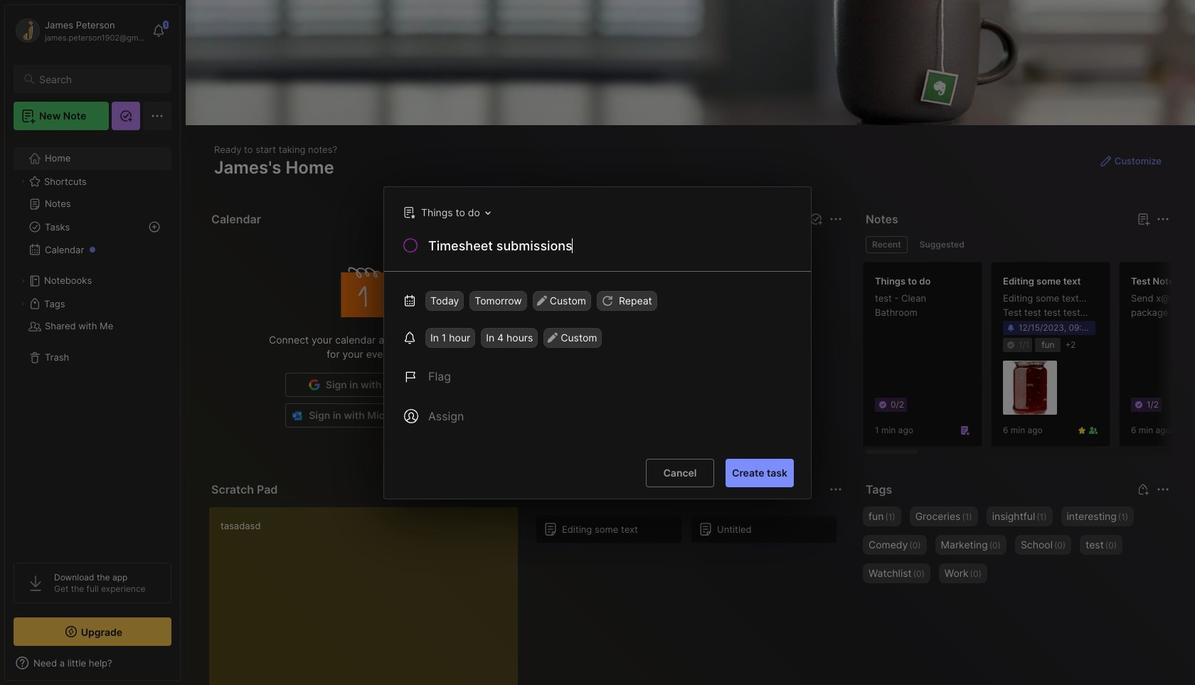 Task type: vqa. For each thing, say whether or not it's contained in the screenshot.
tab
yes



Task type: describe. For each thing, give the bounding box(es) containing it.
none search field inside main element
[[39, 70, 159, 87]]

Start writing… text field
[[221, 507, 517, 685]]

Enter task text field
[[427, 237, 794, 257]]

expand tags image
[[18, 299, 27, 308]]

expand notebooks image
[[18, 277, 27, 285]]

1 tab from the left
[[866, 236, 907, 253]]

new task image
[[809, 212, 823, 226]]



Task type: locate. For each thing, give the bounding box(es) containing it.
1 horizontal spatial tab
[[913, 236, 971, 253]]

tab list
[[866, 236, 1167, 253]]

Search text field
[[39, 73, 159, 86]]

tree inside main element
[[5, 139, 180, 550]]

2 tab from the left
[[913, 236, 971, 253]]

0 horizontal spatial tab
[[866, 236, 907, 253]]

tree
[[5, 139, 180, 550]]

row group
[[536, 245, 846, 445], [863, 262, 1195, 455], [536, 515, 846, 552]]

None search field
[[39, 70, 159, 87]]

Go to note or move task field
[[396, 202, 496, 222]]

tab
[[866, 236, 907, 253], [913, 236, 971, 253]]

main element
[[0, 0, 185, 685]]

thumbnail image
[[1003, 361, 1057, 415]]



